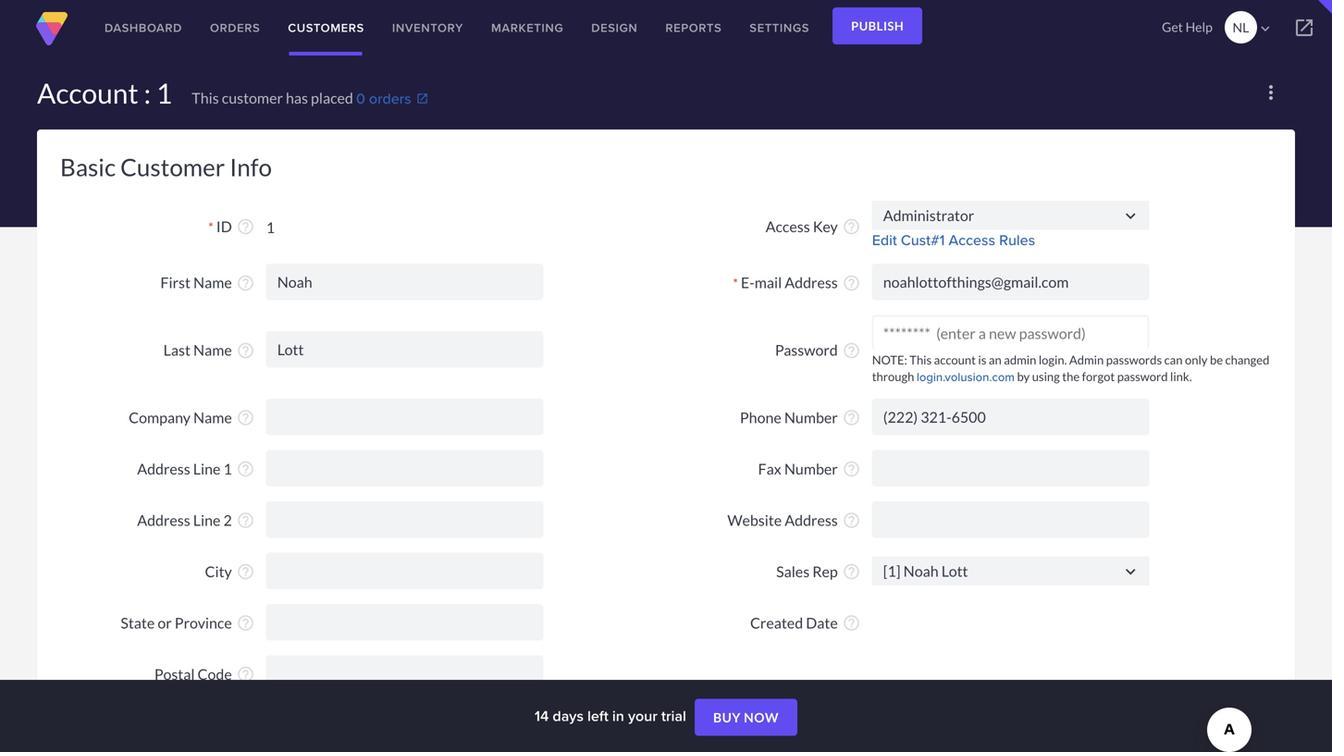 Task type: describe. For each thing, give the bounding box(es) containing it.
14
[[535, 705, 549, 727]]

line for website address help_outline
[[193, 511, 221, 529]]

note:
[[873, 353, 908, 367]]

password
[[1118, 369, 1169, 384]]

can
[[1165, 353, 1183, 367]]

help
[[1186, 19, 1213, 35]]

 link
[[1277, 0, 1333, 56]]

e-
[[741, 274, 755, 292]]

buy now link
[[695, 699, 798, 736]]

admin
[[1004, 353, 1037, 367]]

admin
[[1070, 353, 1104, 367]]

get help
[[1163, 19, 1213, 35]]

customers
[[288, 19, 365, 37]]

2
[[223, 511, 232, 529]]

* for mail
[[733, 275, 738, 291]]

first
[[161, 274, 191, 292]]

left
[[588, 705, 609, 727]]

forgot
[[1083, 369, 1116, 384]]

created date help_outline
[[751, 614, 861, 633]]

publish button
[[833, 7, 923, 44]]

buy
[[714, 710, 741, 726]]

number for help_outline
[[785, 409, 838, 427]]

help_outline inside the sales rep help_outline
[[843, 563, 861, 581]]

help_outline inside the last name help_outline
[[237, 341, 255, 360]]

help_outline inside state or province help_outline
[[237, 614, 255, 633]]

 for help_outline
[[1121, 562, 1141, 582]]

:
[[144, 76, 151, 110]]

********  (enter a new password) text field
[[873, 315, 1150, 350]]

account
[[934, 353, 976, 367]]

help_outline inside 'city help_outline'
[[237, 563, 255, 581]]

mail
[[755, 274, 782, 292]]

help_outline inside * id help_outline
[[237, 218, 255, 236]]

address inside "website address help_outline"
[[785, 511, 838, 529]]

basic
[[60, 153, 116, 181]]

design
[[592, 19, 638, 37]]

trial
[[662, 705, 687, 727]]

website
[[728, 511, 782, 529]]

 for id
[[1121, 206, 1141, 226]]

1 for address line 1 help_outline
[[223, 460, 232, 478]]

now
[[744, 710, 779, 726]]

first name help_outline
[[161, 274, 255, 292]]

orders
[[369, 87, 411, 109]]

link.
[[1171, 369, 1193, 384]]

is
[[979, 353, 987, 367]]

1 for account : 1
[[156, 76, 172, 110]]

nl 
[[1233, 19, 1274, 37]]

0
[[356, 87, 365, 109]]

only
[[1186, 353, 1208, 367]]

2 horizontal spatial 1
[[266, 218, 275, 236]]


[[1294, 17, 1316, 39]]

address line 1 help_outline
[[137, 460, 255, 479]]

this inside this customer has placed 0 orders
[[192, 89, 219, 107]]

has
[[286, 89, 308, 107]]

code
[[198, 666, 232, 684]]

1 horizontal spatial access
[[949, 229, 996, 251]]

customer
[[222, 89, 283, 107]]

company name help_outline
[[129, 409, 255, 427]]

nl
[[1233, 19, 1250, 35]]


[[1258, 20, 1274, 37]]

rep
[[813, 563, 838, 581]]

state
[[121, 614, 155, 632]]

help_outline inside company name help_outline
[[237, 409, 255, 427]]

settings
[[750, 19, 810, 37]]

dashboard
[[105, 19, 182, 37]]

last
[[164, 341, 191, 359]]

or
[[158, 614, 172, 632]]

address inside * e-mail address help_outline
[[785, 274, 838, 292]]

more_vert button
[[1253, 74, 1290, 111]]

login.volusion.com link
[[917, 368, 1015, 386]]

date
[[806, 614, 838, 632]]

login.volusion.com by using the forgot password link.
[[917, 368, 1193, 386]]

customer
[[120, 153, 225, 181]]

province
[[175, 614, 232, 632]]

created
[[751, 614, 804, 632]]

access key help_outline
[[766, 217, 861, 236]]

14 days left in your trial
[[535, 705, 690, 727]]

days
[[553, 705, 584, 727]]



Task type: vqa. For each thing, say whether or not it's contained in the screenshot.
Design
yes



Task type: locate. For each thing, give the bounding box(es) containing it.
*
[[208, 219, 214, 235], [733, 275, 738, 291]]

this customer has placed 0 orders
[[192, 87, 411, 109]]

0 horizontal spatial 1
[[156, 76, 172, 110]]

name right last
[[193, 341, 232, 359]]

help_outline right code
[[237, 666, 255, 684]]

1 name from the top
[[193, 274, 232, 292]]

number right 'fax'
[[785, 460, 838, 478]]

sales rep help_outline
[[777, 563, 861, 581]]

name inside the last name help_outline
[[193, 341, 232, 359]]

help_outline inside access key help_outline
[[843, 218, 861, 236]]

passwords
[[1107, 353, 1163, 367]]

1 vertical spatial line
[[193, 511, 221, 529]]

* e-mail address help_outline
[[733, 274, 861, 292]]

website address help_outline
[[728, 511, 861, 530]]

help_outline inside postal code help_outline
[[237, 666, 255, 684]]

* left e-
[[733, 275, 738, 291]]

dashboard link
[[91, 0, 196, 56]]

* inside * e-mail address help_outline
[[733, 275, 738, 291]]

1 right * id help_outline
[[266, 218, 275, 236]]

1 vertical spatial this
[[910, 353, 932, 367]]

fax number help_outline
[[759, 460, 861, 479]]

this
[[192, 89, 219, 107], [910, 353, 932, 367]]

changed
[[1226, 353, 1270, 367]]

1 horizontal spatial *
[[733, 275, 738, 291]]

login.volusion.com
[[917, 368, 1015, 386]]

the
[[1063, 369, 1080, 384]]

phone
[[740, 409, 782, 427]]

in
[[613, 705, 625, 727]]

help_outline right key
[[843, 218, 861, 236]]

0 vertical spatial name
[[193, 274, 232, 292]]

2 vertical spatial name
[[193, 409, 232, 427]]

0 vertical spatial *
[[208, 219, 214, 235]]

help_outline inside * e-mail address help_outline
[[843, 274, 861, 292]]

account
[[37, 76, 139, 110]]

address down company
[[137, 460, 190, 478]]

line inside address line 2 help_outline
[[193, 511, 221, 529]]

0 vertical spatial this
[[192, 89, 219, 107]]

password help_outline
[[775, 341, 861, 360]]

number inside fax number help_outline
[[785, 460, 838, 478]]

name for mail
[[193, 274, 232, 292]]

help_outline right rep
[[843, 563, 861, 581]]

2 vertical spatial 1
[[223, 460, 232, 478]]

buy now
[[714, 710, 779, 726]]

address inside address line 1 help_outline
[[137, 460, 190, 478]]

using
[[1033, 369, 1060, 384]]

edit
[[873, 229, 898, 251]]

get
[[1163, 19, 1184, 35]]

1 vertical spatial number
[[785, 460, 838, 478]]

help_outline right last
[[237, 341, 255, 360]]

access left key
[[766, 217, 810, 236]]

0 vertical spatial number
[[785, 409, 838, 427]]

account : 1
[[37, 76, 172, 110]]

1 up '2'
[[223, 460, 232, 478]]

1 number from the top
[[785, 409, 838, 427]]

help_outline inside address line 1 help_outline
[[237, 460, 255, 479]]

address down address line 1 help_outline
[[137, 511, 190, 529]]

help_outline right 'province'
[[237, 614, 255, 633]]

None text field
[[266, 399, 544, 435], [266, 450, 544, 487], [873, 501, 1150, 538], [873, 557, 1150, 586], [266, 604, 544, 641], [266, 399, 544, 435], [266, 450, 544, 487], [873, 501, 1150, 538], [873, 557, 1150, 586], [266, 604, 544, 641]]

help_outline down phone number help_outline
[[843, 460, 861, 479]]

access left rules
[[949, 229, 996, 251]]

help_outline inside fax number help_outline
[[843, 460, 861, 479]]

help_outline inside 'first name help_outline'
[[237, 274, 255, 292]]

company
[[129, 409, 191, 427]]

this inside note: this account is an admin login. admin passwords can only be changed through
[[910, 353, 932, 367]]

inventory
[[392, 19, 464, 37]]

number for 1
[[785, 460, 838, 478]]

None text field
[[873, 201, 1150, 230], [266, 264, 544, 300], [266, 331, 544, 368], [873, 399, 1150, 435], [873, 450, 1150, 487], [266, 501, 544, 538], [266, 553, 544, 589], [266, 656, 544, 692], [873, 201, 1150, 230], [266, 264, 544, 300], [266, 331, 544, 368], [873, 399, 1150, 435], [873, 450, 1150, 487], [266, 501, 544, 538], [266, 553, 544, 589], [266, 656, 544, 692]]

0 orders link
[[356, 87, 429, 109]]

fax
[[759, 460, 782, 478]]

* id help_outline
[[208, 217, 255, 236]]

0 vertical spatial 1
[[156, 76, 172, 110]]

help_outline inside "website address help_outline"
[[843, 512, 861, 530]]

help_outline right city
[[237, 563, 255, 581]]

address down fax number help_outline
[[785, 511, 838, 529]]

this right note:
[[910, 353, 932, 367]]

key
[[813, 217, 838, 236]]

rules
[[1000, 229, 1036, 251]]

help_outline inside password help_outline
[[843, 341, 861, 360]]

number inside phone number help_outline
[[785, 409, 838, 427]]

name inside 'first name help_outline'
[[193, 274, 232, 292]]

name
[[193, 274, 232, 292], [193, 341, 232, 359], [193, 409, 232, 427]]

help_outline inside created date help_outline
[[843, 614, 861, 633]]

edit cust#1 access rules
[[873, 229, 1036, 251]]

help_outline up the sales rep help_outline
[[843, 512, 861, 530]]

help_outline left note:
[[843, 341, 861, 360]]

state or province help_outline
[[121, 614, 255, 633]]

orders
[[210, 19, 260, 37]]

address inside address line 2 help_outline
[[137, 511, 190, 529]]

1 vertical spatial 1
[[266, 218, 275, 236]]

address line 2 help_outline
[[137, 511, 255, 530]]

0 vertical spatial 
[[1121, 206, 1141, 226]]

publish
[[852, 19, 904, 33]]

* for help_outline
[[208, 219, 214, 235]]

0 horizontal spatial access
[[766, 217, 810, 236]]

edit cust#1 access rules link
[[873, 229, 1036, 251]]

1 vertical spatial *
[[733, 275, 738, 291]]

help_outline up fax number help_outline
[[843, 409, 861, 427]]

help_outline down access key help_outline
[[843, 274, 861, 292]]

info
[[230, 153, 272, 181]]

line up address line 2 help_outline
[[193, 460, 221, 478]]

help_outline up address line 2 help_outline
[[237, 460, 255, 479]]

access inside access key help_outline
[[766, 217, 810, 236]]

name right "first"
[[193, 274, 232, 292]]

through
[[873, 369, 915, 384]]

1 line from the top
[[193, 460, 221, 478]]

basic customer info
[[60, 153, 272, 181]]

name right company
[[193, 409, 232, 427]]

login.
[[1039, 353, 1067, 367]]

* inside * id help_outline
[[208, 219, 214, 235]]

3 name from the top
[[193, 409, 232, 427]]

this left customer
[[192, 89, 219, 107]]

name for help_outline
[[193, 409, 232, 427]]

1 vertical spatial name
[[193, 341, 232, 359]]

None email field
[[873, 264, 1150, 300]]

2 name from the top
[[193, 341, 232, 359]]

sales
[[777, 563, 810, 581]]

2 line from the top
[[193, 511, 221, 529]]

1 right ":"
[[156, 76, 172, 110]]

id
[[216, 217, 232, 236]]

postal code help_outline
[[154, 666, 255, 684]]

number right phone
[[785, 409, 838, 427]]

note: this account is an admin login. admin passwords can only be changed through
[[873, 353, 1270, 384]]

be
[[1211, 353, 1224, 367]]

* left id at the top left of page
[[208, 219, 214, 235]]

1 horizontal spatial 1
[[223, 460, 232, 478]]

help_outline right id at the top left of page
[[237, 218, 255, 236]]

1 inside address line 1 help_outline
[[223, 460, 232, 478]]

help_outline inside phone number help_outline
[[843, 409, 861, 427]]


[[1121, 206, 1141, 226], [1121, 562, 1141, 582], [515, 711, 535, 730]]

phone number help_outline
[[740, 409, 861, 427]]

number
[[785, 409, 838, 427], [785, 460, 838, 478]]

help_outline down * id help_outline
[[237, 274, 255, 292]]

1 horizontal spatial this
[[910, 353, 932, 367]]

city
[[205, 563, 232, 581]]

help_outline up address line 1 help_outline
[[237, 409, 255, 427]]

city help_outline
[[205, 563, 255, 581]]

help_outline inside address line 2 help_outline
[[237, 512, 255, 530]]

0 horizontal spatial this
[[192, 89, 219, 107]]

2 number from the top
[[785, 460, 838, 478]]

line inside address line 1 help_outline
[[193, 460, 221, 478]]

help_outline right '2'
[[237, 512, 255, 530]]

line for fax number help_outline
[[193, 460, 221, 478]]

1 vertical spatial 
[[1121, 562, 1141, 582]]

an
[[989, 353, 1002, 367]]

0 horizontal spatial *
[[208, 219, 214, 235]]

line
[[193, 460, 221, 478], [193, 511, 221, 529]]

reports
[[666, 19, 722, 37]]

help_outline right date
[[843, 614, 861, 633]]

line left '2'
[[193, 511, 221, 529]]

password
[[775, 341, 838, 359]]

address
[[785, 274, 838, 292], [137, 460, 190, 478], [137, 511, 190, 529], [785, 511, 838, 529]]

name inside company name help_outline
[[193, 409, 232, 427]]

by
[[1018, 369, 1030, 384]]

more_vert
[[1261, 81, 1283, 104]]

access
[[766, 217, 810, 236], [949, 229, 996, 251]]

0 vertical spatial line
[[193, 460, 221, 478]]

address right mail
[[785, 274, 838, 292]]

postal
[[154, 666, 195, 684]]

placed
[[311, 89, 353, 107]]

cust#1
[[901, 229, 945, 251]]

your
[[628, 705, 658, 727]]

2 vertical spatial 
[[515, 711, 535, 730]]

marketing
[[491, 19, 564, 37]]



